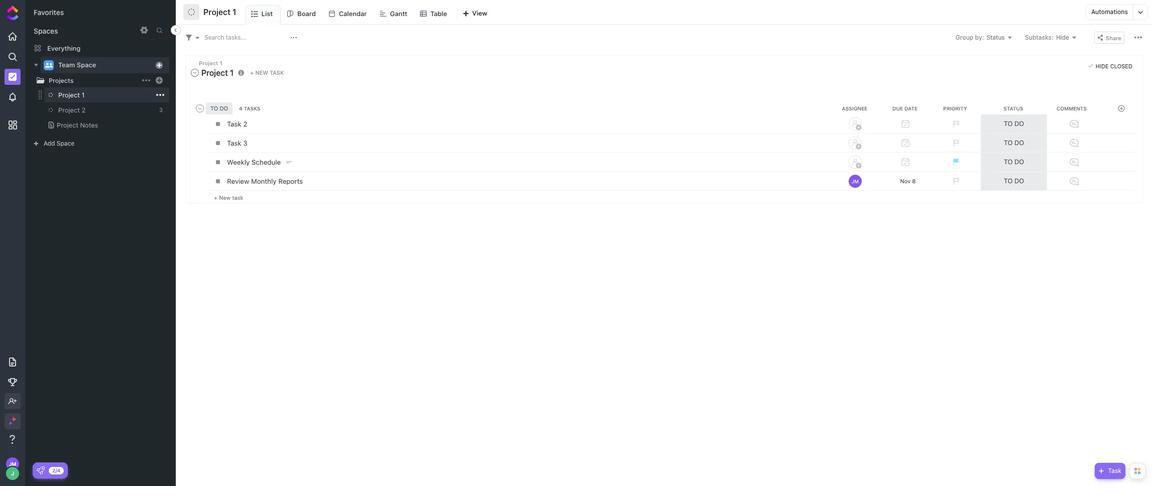 Task type: locate. For each thing, give the bounding box(es) containing it.
board link
[[298, 5, 320, 24]]

0 horizontal spatial new
[[219, 194, 231, 201]]

project up project 2
[[58, 91, 80, 99]]

task right the list info image
[[270, 69, 284, 76]]

project down search
[[199, 60, 218, 66]]

list link
[[262, 6, 277, 24]]

to for ‎task 2
[[1004, 119, 1013, 128]]

1 horizontal spatial space
[[77, 61, 96, 69]]

0 vertical spatial dropdown menu image
[[157, 63, 162, 68]]

0 horizontal spatial task
[[232, 194, 243, 201]]

task down review
[[232, 194, 243, 201]]

0 horizontal spatial 2
[[82, 106, 86, 114]]

set priority element down priority dropdown button
[[949, 116, 964, 132]]

jm j
[[9, 461, 16, 477]]

projects link
[[16, 75, 140, 86], [49, 77, 140, 84]]

2 to from the top
[[1004, 139, 1013, 147]]

date
[[905, 105, 918, 111]]

0 horizontal spatial jm
[[9, 461, 16, 467]]

jm
[[852, 178, 859, 184], [9, 461, 16, 467]]

view settings element
[[1133, 31, 1145, 44]]

hide inside button
[[1096, 63, 1109, 69]]

1 dropdown menu image from the top
[[157, 63, 162, 68]]

review
[[227, 177, 249, 185]]

0 vertical spatial + new task
[[250, 69, 284, 76]]

4 tasks
[[239, 105, 260, 111]]

0 horizontal spatial space
[[57, 140, 74, 147]]

jm up j
[[9, 461, 16, 467]]

2 inside ‎task 2 link
[[243, 120, 247, 128]]

1 vertical spatial jm
[[9, 461, 16, 467]]

+ new task
[[250, 69, 284, 76], [214, 194, 243, 201]]

jm left nov at the right of page
[[852, 178, 859, 184]]

set priority element down set priority icon
[[949, 136, 964, 151]]

projects
[[49, 77, 74, 84]]

0 vertical spatial hide
[[1057, 33, 1070, 41]]

list info image
[[238, 70, 244, 76]]

projects link down team space
[[16, 75, 140, 86]]

2 dropdown menu image from the top
[[157, 78, 162, 83]]

schedule
[[252, 158, 281, 166]]

subtasks:
[[1026, 33, 1054, 41]]

subtasks: hide
[[1026, 33, 1070, 41]]

review monthly reports link
[[225, 173, 828, 190]]

1 to from the top
[[1004, 119, 1013, 128]]

automations
[[1092, 8, 1129, 16]]

1 left the list info image
[[230, 68, 234, 77]]

set priority image
[[949, 136, 964, 151], [949, 174, 964, 189]]

1 up tasks...
[[233, 8, 236, 17]]

0 vertical spatial set priority image
[[949, 136, 964, 151]]

0 horizontal spatial 3
[[159, 107, 163, 113]]

2 up notes
[[82, 106, 86, 114]]

project up search
[[204, 8, 231, 17]]

do for task 3
[[1015, 139, 1025, 147]]

new right the list info image
[[256, 69, 268, 76]]

2 set priority image from the top
[[949, 174, 964, 189]]

0 vertical spatial set priority element
[[949, 116, 964, 132]]

1 up project 2
[[82, 91, 85, 99]]

2 to do button from the top
[[981, 134, 1048, 152]]

onboarding checklist button element
[[37, 467, 45, 475]]

1 vertical spatial set priority image
[[949, 174, 964, 189]]

hide closed button
[[1086, 61, 1136, 71]]

1 vertical spatial + new task
[[214, 194, 243, 201]]

1 to do button from the top
[[981, 114, 1048, 133]]

priority
[[944, 105, 968, 111]]

view button
[[458, 5, 492, 25]]

jm inside jm dropdown button
[[852, 178, 859, 184]]

1 set priority image from the top
[[949, 136, 964, 151]]

gantt link
[[390, 5, 412, 24]]

jm button
[[848, 174, 863, 189]]

notes
[[80, 121, 98, 129]]

+ new task right the list info image
[[250, 69, 284, 76]]

2 vertical spatial set priority element
[[949, 174, 964, 189]]

calendar
[[339, 9, 367, 17]]

1 horizontal spatial task
[[270, 69, 284, 76]]

project 1 inside dropdown button
[[202, 68, 234, 77]]

0 vertical spatial jm
[[852, 178, 859, 184]]

1 do from the top
[[1015, 119, 1025, 128]]

3
[[159, 107, 163, 113], [243, 139, 248, 147]]

1 vertical spatial hide
[[1096, 63, 1109, 69]]

1 vertical spatial space
[[57, 140, 74, 147]]

1 horizontal spatial new
[[256, 69, 268, 76]]

1 horizontal spatial 3
[[243, 139, 248, 147]]

onboarding checklist button image
[[37, 467, 45, 475]]

project 1 up project 2
[[58, 91, 85, 99]]

project down project 2
[[57, 121, 78, 129]]

1 vertical spatial new
[[219, 194, 231, 201]]

1 vertical spatial task
[[1109, 467, 1122, 475]]

space
[[77, 61, 96, 69], [57, 140, 74, 147]]

1 vertical spatial task
[[232, 194, 243, 201]]

space for add space
[[57, 140, 74, 147]]

1
[[233, 8, 236, 17], [220, 60, 222, 66], [230, 68, 234, 77], [82, 91, 85, 99]]

table
[[431, 9, 447, 17]]

2 to do from the top
[[1004, 139, 1025, 147]]

4 to from the top
[[1004, 177, 1013, 185]]

2 set priority element from the top
[[949, 136, 964, 151]]

2
[[82, 106, 86, 114], [243, 120, 247, 128]]

project notes link
[[47, 118, 153, 133]]

4 to do from the top
[[1004, 177, 1025, 185]]

hide right subtasks:
[[1057, 33, 1070, 41]]

dropdown menu image
[[157, 63, 162, 68], [157, 78, 162, 83]]

to do for review monthly reports
[[1004, 177, 1025, 185]]

‎task 2
[[227, 120, 247, 128]]

due
[[893, 105, 904, 111]]

1 horizontal spatial hide
[[1096, 63, 1109, 69]]

task inside task 3 link
[[227, 139, 242, 147]]

new down review
[[219, 194, 231, 201]]

to do button
[[981, 114, 1048, 133], [981, 134, 1048, 152], [981, 153, 1048, 171], [981, 172, 1048, 190]]

project 1
[[204, 8, 236, 17], [199, 60, 222, 66], [202, 68, 234, 77], [58, 91, 85, 99]]

project 1 left the list info image
[[202, 68, 234, 77]]

hide closed
[[1096, 63, 1133, 69]]

hide left closed in the right top of the page
[[1096, 63, 1109, 69]]

to
[[1004, 119, 1013, 128], [1004, 139, 1013, 147], [1004, 158, 1013, 166], [1004, 177, 1013, 185]]

3 set priority element from the top
[[949, 174, 964, 189]]

review monthly reports
[[227, 177, 303, 185]]

project 1 link
[[38, 87, 153, 103]]

do for ‎task 2
[[1015, 119, 1025, 128]]

new
[[256, 69, 268, 76], [219, 194, 231, 201]]

2 right '‎task'
[[243, 120, 247, 128]]

1 set priority element from the top
[[949, 116, 964, 132]]

0 vertical spatial space
[[77, 61, 96, 69]]

project inside project 1 link
[[58, 91, 80, 99]]

project left the list info image
[[202, 68, 228, 77]]

reports
[[278, 177, 303, 185]]

set priority element for ‎task 2
[[949, 116, 964, 132]]

1 vertical spatial set priority element
[[949, 136, 964, 151]]

project 1 up search tasks...
[[204, 8, 236, 17]]

1 horizontal spatial 2
[[243, 120, 247, 128]]

1 horizontal spatial task
[[1109, 467, 1122, 475]]

project up project notes
[[58, 106, 80, 114]]

share button
[[1095, 31, 1125, 43]]

set priority image right the "8"
[[949, 174, 964, 189]]

2 inside project 2 link
[[82, 106, 86, 114]]

set priority image
[[949, 116, 964, 132]]

0 horizontal spatial +
[[214, 194, 218, 201]]

1 inside project 1 button
[[233, 8, 236, 17]]

everything
[[47, 44, 81, 52]]

project 2 link
[[49, 103, 153, 118]]

3 do from the top
[[1015, 158, 1025, 166]]

1 horizontal spatial jm
[[852, 178, 859, 184]]

spaces
[[34, 27, 58, 35]]

set priority image down set priority icon
[[949, 136, 964, 151]]

0 vertical spatial task
[[227, 139, 242, 147]]

+
[[250, 69, 254, 76], [214, 194, 218, 201]]

space right add
[[57, 140, 74, 147]]

1 horizontal spatial +
[[250, 69, 254, 76]]

0 vertical spatial +
[[250, 69, 254, 76]]

1 vertical spatial +
[[214, 194, 218, 201]]

set priority element right the "8"
[[949, 174, 964, 189]]

4 do from the top
[[1015, 177, 1025, 185]]

share
[[1107, 34, 1122, 41]]

4 to do button from the top
[[981, 172, 1048, 190]]

+ new task down review
[[214, 194, 243, 201]]

set priority element
[[949, 116, 964, 132], [949, 136, 964, 151], [949, 174, 964, 189]]

project
[[204, 8, 231, 17], [199, 60, 218, 66], [202, 68, 228, 77], [58, 91, 80, 99], [58, 106, 80, 114], [57, 121, 78, 129]]

1 vertical spatial 2
[[243, 120, 247, 128]]

task
[[270, 69, 284, 76], [232, 194, 243, 201]]

nov 8
[[901, 178, 916, 184]]

team
[[58, 61, 75, 69]]

1 vertical spatial 3
[[243, 139, 248, 147]]

view
[[473, 9, 488, 17]]

sparkle svg 1 image
[[11, 417, 16, 422]]

space right the team
[[77, 61, 96, 69]]

weekly schedule link
[[225, 154, 828, 171]]

1 horizontal spatial + new task
[[250, 69, 284, 76]]

0 horizontal spatial hide
[[1057, 33, 1070, 41]]

4 tasks button
[[238, 105, 264, 111]]

2 do from the top
[[1015, 139, 1025, 147]]

task
[[227, 139, 242, 147], [1109, 467, 1122, 475]]

hide
[[1057, 33, 1070, 41], [1096, 63, 1109, 69]]

1 vertical spatial dropdown menu image
[[157, 78, 162, 83]]

0 horizontal spatial task
[[227, 139, 242, 147]]

tasks
[[244, 105, 260, 111]]

project 1 button
[[200, 1, 236, 23]]

0 horizontal spatial + new task
[[214, 194, 243, 201]]

to do for ‎task 2
[[1004, 119, 1025, 128]]

board
[[298, 9, 316, 17]]

search tasks...
[[205, 33, 246, 41]]

1 to do from the top
[[1004, 119, 1025, 128]]

0 vertical spatial 3
[[159, 107, 163, 113]]

0 vertical spatial 2
[[82, 106, 86, 114]]

0 vertical spatial new
[[256, 69, 268, 76]]

to do
[[1004, 119, 1025, 128], [1004, 139, 1025, 147], [1004, 158, 1025, 166], [1004, 177, 1025, 185]]

status
[[987, 33, 1005, 41], [1004, 105, 1024, 111]]

project 1 button
[[190, 66, 236, 80]]

jm for jm j
[[9, 461, 16, 467]]

to do button for task 3
[[981, 134, 1048, 152]]



Task type: describe. For each thing, give the bounding box(es) containing it.
assignee
[[843, 105, 868, 111]]

0 vertical spatial status
[[987, 33, 1005, 41]]

project notes
[[57, 121, 98, 129]]

Search tasks... text field
[[205, 30, 288, 44]]

project inside project notes link
[[57, 121, 78, 129]]

everything link
[[26, 40, 175, 56]]

task for task 3
[[227, 139, 242, 147]]

comments
[[1057, 105, 1088, 111]]

project inside project 1 dropdown button
[[202, 68, 228, 77]]

spaces link
[[26, 27, 58, 35]]

to do for task 3
[[1004, 139, 1025, 147]]

add
[[44, 140, 55, 147]]

add space
[[44, 140, 74, 147]]

j
[[11, 470, 14, 477]]

2 for project 2
[[82, 106, 86, 114]]

task for task
[[1109, 467, 1122, 475]]

assignee button
[[831, 105, 881, 111]]

task 3 link
[[225, 135, 828, 152]]

gantt
[[390, 9, 408, 17]]

status button
[[982, 105, 1048, 111]]

3 to from the top
[[1004, 158, 1013, 166]]

nov
[[901, 178, 911, 184]]

due date button
[[881, 105, 932, 111]]

project 2
[[58, 106, 86, 114]]

sparkle svg 2 image
[[8, 422, 12, 425]]

user friends image
[[45, 62, 53, 68]]

2/4
[[52, 468, 61, 474]]

project 1 inside button
[[204, 8, 236, 17]]

tasks...
[[226, 33, 246, 41]]

1 inside project 1 link
[[82, 91, 85, 99]]

to do button for ‎task 2
[[981, 114, 1048, 133]]

1 vertical spatial status
[[1004, 105, 1024, 111]]

jm for jm
[[852, 178, 859, 184]]

set priority image for task 3
[[949, 136, 964, 151]]

team space
[[58, 61, 96, 69]]

calendar link
[[339, 5, 371, 24]]

list
[[262, 10, 273, 18]]

project 1 down search
[[199, 60, 222, 66]]

table link
[[431, 5, 451, 24]]

task 3
[[227, 139, 248, 147]]

to for review monthly reports
[[1004, 177, 1013, 185]]

‎task 2 link
[[225, 115, 828, 133]]

automations button
[[1087, 5, 1134, 20]]

to do button for review monthly reports
[[981, 172, 1048, 190]]

priority button
[[932, 105, 982, 111]]

dropdown menu image
[[140, 26, 148, 34]]

do for review monthly reports
[[1015, 177, 1025, 185]]

to for task 3
[[1004, 139, 1013, 147]]

group by: status
[[956, 33, 1005, 41]]

favorites button
[[34, 8, 64, 17]]

project inside project 2 link
[[58, 106, 80, 114]]

project inside project 1 button
[[204, 8, 231, 17]]

view settings image
[[1135, 34, 1143, 41]]

1 down search tasks...
[[220, 60, 222, 66]]

weekly
[[227, 158, 250, 166]]

8
[[913, 178, 916, 184]]

comments button
[[1048, 105, 1099, 111]]

nov 8 button
[[881, 178, 931, 185]]

team space link
[[58, 57, 152, 73]]

4
[[239, 105, 243, 111]]

weekly schedule
[[227, 158, 281, 166]]

monthly
[[251, 177, 277, 185]]

search
[[205, 33, 224, 41]]

‎task
[[227, 120, 242, 128]]

set priority element for review monthly reports
[[949, 174, 964, 189]]

by:
[[976, 33, 985, 41]]

set priority element for task 3
[[949, 136, 964, 151]]

due date
[[893, 105, 918, 111]]

favorites
[[34, 8, 64, 17]]

group
[[956, 33, 974, 41]]

3 to do button from the top
[[981, 153, 1048, 171]]

space for team space
[[77, 61, 96, 69]]

1 inside project 1 dropdown button
[[230, 68, 234, 77]]

set priority image for review monthly reports
[[949, 174, 964, 189]]

closed
[[1111, 63, 1133, 69]]

3 to do from the top
[[1004, 158, 1025, 166]]

0 vertical spatial task
[[270, 69, 284, 76]]

2 for ‎task 2
[[243, 120, 247, 128]]

projects link up project 1 link
[[49, 77, 140, 84]]



Task type: vqa. For each thing, say whether or not it's contained in the screenshot.
2 to the right
yes



